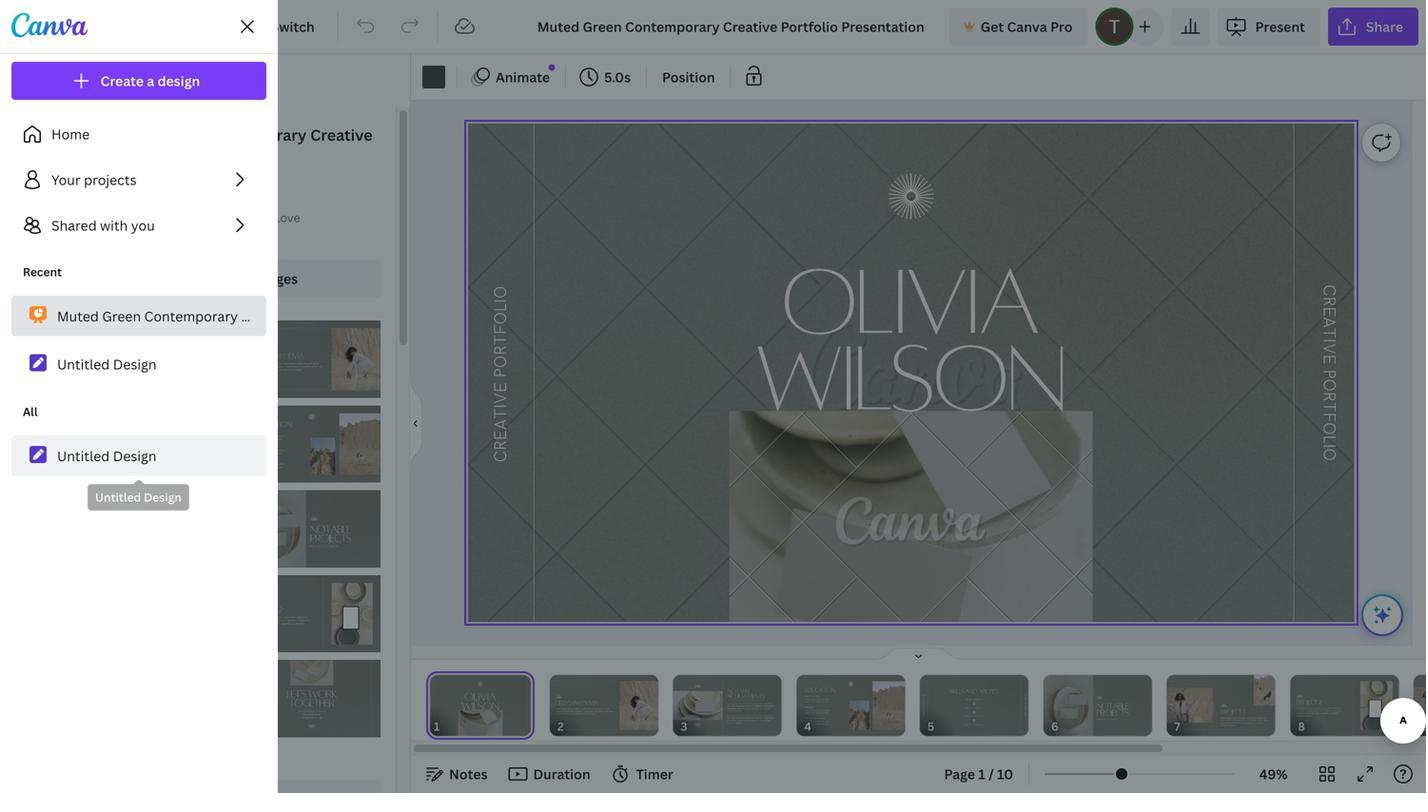 Task type: vqa. For each thing, say whether or not it's contained in the screenshot.
grade 3 "link"
no



Task type: describe. For each thing, give the bounding box(es) containing it.
p
[[1319, 370, 1340, 379]]

with
[[100, 216, 128, 235]]

2 vertical spatial untitled design
[[95, 490, 182, 505]]

pro
[[1051, 18, 1073, 36]]

home link inside main menu bar
[[61, 8, 130, 46]]

1 vertical spatial presentation
[[98, 181, 169, 197]]

creative portfolio
[[491, 286, 511, 463]]

with faith & love element
[[98, 206, 121, 229]]

duration
[[533, 766, 591, 784]]

untitled design list
[[11, 392, 266, 476]]

a inside dropdown button
[[147, 72, 154, 90]]

love
[[274, 210, 300, 226]]

1
[[979, 766, 986, 784]]

your projects button
[[11, 161, 266, 199]]

olivia
[[781, 247, 1039, 352]]

magic
[[230, 18, 268, 36]]

muted green contemporary creative portfolio presentation inside button
[[57, 307, 440, 325]]

design inside the untitled design list
[[113, 447, 157, 465]]

Design title text field
[[522, 8, 942, 46]]

creative inside muted green contemporary creative portfolio presentation
[[310, 125, 373, 145]]

px
[[251, 181, 264, 197]]

get canva pro button
[[949, 8, 1088, 46]]

untitled design for 2nd untitled design link from the top
[[57, 447, 157, 465]]

more
[[157, 210, 186, 226]]

v
[[1319, 343, 1340, 354]]

hide image
[[410, 378, 422, 470]]

home inside main menu bar
[[76, 18, 115, 36]]

elements
[[13, 162, 56, 175]]

page 1 / 10 button
[[937, 759, 1021, 790]]

uploads button
[[0, 328, 69, 397]]

design button
[[0, 54, 69, 123]]

with
[[205, 210, 231, 226]]

your projects
[[51, 171, 137, 189]]

green inside muted green contemporary creative portfolio presentation button
[[102, 307, 141, 325]]

design
[[158, 72, 200, 90]]

timer button
[[606, 759, 681, 790]]

1 o from the top
[[1319, 379, 1340, 392]]

your
[[51, 171, 81, 189]]

contemporary inside button
[[144, 307, 238, 325]]

2 t from the top
[[1319, 402, 1340, 412]]

2 horizontal spatial creative
[[491, 383, 511, 463]]

duration button
[[503, 759, 598, 790]]

hide pages image
[[873, 647, 964, 662]]

view
[[128, 210, 154, 226]]

notes button
[[419, 759, 495, 790]]

c r e a t i v e p o r t f o l i o
[[1319, 285, 1340, 461]]

2 i from the top
[[1319, 444, 1340, 449]]

portfolio inside button
[[298, 307, 355, 325]]

f
[[1319, 412, 1340, 422]]

portfolio inside muted green contemporary creative portfolio presentation
[[98, 149, 164, 170]]

5.0s
[[604, 68, 631, 86]]

view more by with faith & love
[[128, 210, 300, 226]]

design inside design button
[[19, 93, 50, 106]]

you
[[131, 216, 155, 235]]

page
[[944, 766, 975, 784]]

create a design
[[101, 72, 200, 90]]

draw
[[22, 436, 46, 449]]

create a design button
[[11, 62, 266, 100]]

1 vertical spatial home link
[[11, 115, 266, 153]]

canva
[[1007, 18, 1047, 36]]

page 1 image
[[426, 676, 535, 737]]

&
[[263, 210, 271, 226]]

1 i from the top
[[1319, 339, 1340, 343]]

presentation inside muted green contemporary creative portfolio presentation
[[167, 149, 262, 170]]

untitled design for 2nd untitled design link from the bottom of the page
[[57, 355, 157, 373]]

muted green contemporary creative portfolio presentation button
[[11, 296, 440, 336]]

apply
[[181, 270, 219, 288]]

all
[[23, 404, 38, 420]]

5.0s button
[[574, 62, 639, 92]]

text button
[[0, 191, 69, 260]]



Task type: locate. For each thing, give the bounding box(es) containing it.
c
[[1319, 285, 1340, 297]]

2 r from the top
[[1319, 392, 1340, 402]]

apply all 10 pages
[[181, 270, 298, 288]]

0 vertical spatial untitled
[[57, 355, 110, 373]]

design
[[19, 93, 50, 106], [113, 355, 157, 373], [113, 447, 157, 465], [144, 490, 182, 505]]

0 vertical spatial muted green contemporary creative portfolio presentation
[[98, 125, 373, 170]]

t up the v
[[1319, 328, 1340, 339]]

2 vertical spatial creative
[[491, 383, 511, 463]]

text
[[25, 230, 44, 243]]

main menu bar
[[0, 0, 1426, 54]]

creative
[[310, 125, 373, 145], [241, 307, 295, 325], [491, 383, 511, 463]]

pages
[[260, 270, 298, 288]]

untitled design right the draw
[[57, 447, 157, 465]]

untitled right uploads
[[57, 355, 110, 373]]

o down p at right top
[[1319, 422, 1340, 435]]

r
[[1319, 297, 1340, 307], [1319, 392, 1340, 402]]

contemporary up px
[[198, 125, 307, 145]]

magic switch button
[[199, 8, 330, 46]]

home link up the your projects button
[[11, 115, 266, 153]]

1920 x 1080 px
[[181, 181, 264, 197]]

i
[[1319, 339, 1340, 343], [1319, 444, 1340, 449]]

a left design
[[147, 72, 154, 90]]

brand button
[[0, 260, 69, 328]]

create
[[101, 72, 144, 90]]

1 e from the top
[[1319, 307, 1340, 317]]

1 vertical spatial 10
[[997, 766, 1013, 784]]

untitled down the untitled design list
[[95, 490, 141, 505]]

1080
[[219, 181, 248, 197]]

muted
[[98, 125, 146, 145], [57, 307, 99, 325]]

0 vertical spatial e
[[1319, 307, 1340, 317]]

faith
[[233, 210, 261, 226]]

green inside muted green contemporary creative portfolio presentation
[[150, 125, 195, 145]]

timer
[[636, 766, 673, 784]]

1 horizontal spatial portfolio
[[298, 307, 355, 325]]

10 inside button
[[241, 270, 257, 288]]

muted up projects
[[98, 125, 146, 145]]

view more by with faith & love button
[[128, 208, 300, 227]]

2 list from the top
[[11, 252, 440, 384]]

all
[[222, 270, 238, 288]]

hand drawn fireworks image
[[889, 174, 934, 219]]

green
[[150, 125, 195, 145], [102, 307, 141, 325]]

1 horizontal spatial a
[[1319, 317, 1340, 328]]

home
[[76, 18, 115, 36], [51, 125, 90, 143]]

elements button
[[0, 123, 69, 191]]

untitled design
[[57, 355, 157, 373], [57, 447, 157, 465], [95, 490, 182, 505]]

muted green contemporary creative portfolio presentation up 1080 at the top left
[[98, 125, 373, 170]]

list containing home
[[11, 115, 266, 245]]

o up f
[[1319, 379, 1340, 392]]

a
[[147, 72, 154, 90], [1319, 317, 1340, 328]]

t up l
[[1319, 402, 1340, 412]]

1 vertical spatial o
[[1319, 422, 1340, 435]]

1 vertical spatial creative
[[241, 307, 295, 325]]

list containing muted green contemporary creative portfolio presentation
[[11, 252, 440, 384]]

notes
[[449, 766, 488, 784]]

shared with you
[[51, 216, 155, 235]]

green right brand
[[102, 307, 141, 325]]

e
[[1319, 307, 1340, 317], [1319, 354, 1340, 365]]

1 vertical spatial home
[[51, 125, 90, 143]]

1 vertical spatial untitled
[[57, 447, 110, 465]]

presentation
[[167, 149, 262, 170], [98, 181, 169, 197], [358, 307, 440, 325]]

3 o from the top
[[1319, 449, 1340, 461]]

home up your
[[51, 125, 90, 143]]

1 vertical spatial green
[[102, 307, 141, 325]]

1 vertical spatial muted
[[57, 307, 99, 325]]

1 list from the top
[[11, 115, 266, 245]]

0 vertical spatial contemporary
[[198, 125, 307, 145]]

presentation inside button
[[358, 307, 440, 325]]

1 r from the top
[[1319, 297, 1340, 307]]

muted green contemporary creative portfolio presentation
[[98, 125, 373, 170], [57, 307, 440, 325]]

home up create
[[76, 18, 115, 36]]

0 horizontal spatial green
[[102, 307, 141, 325]]

e up p at right top
[[1319, 354, 1340, 365]]

0 vertical spatial untitled design
[[57, 355, 157, 373]]

x
[[211, 181, 216, 197]]

0 vertical spatial green
[[150, 125, 195, 145]]

1920
[[181, 181, 208, 197]]

0 horizontal spatial a
[[147, 72, 154, 90]]

i up p at right top
[[1319, 339, 1340, 343]]

e down c
[[1319, 307, 1340, 317]]

2 horizontal spatial portfolio
[[491, 286, 511, 378]]

2 vertical spatial o
[[1319, 449, 1340, 461]]

list
[[11, 115, 266, 245], [11, 252, 440, 384]]

0 vertical spatial untitled design link
[[11, 344, 266, 384]]

10
[[241, 270, 257, 288], [997, 766, 1013, 784]]

muted green contemporary creative portfolio presentation image
[[98, 321, 236, 398], [243, 321, 381, 398], [98, 406, 236, 483], [243, 406, 381, 483], [98, 491, 236, 568], [243, 491, 381, 568], [243, 576, 381, 653], [243, 660, 381, 738]]

t
[[1319, 328, 1340, 339], [1319, 402, 1340, 412]]

0 vertical spatial 10
[[241, 270, 257, 288]]

untitled design link
[[11, 344, 266, 384], [11, 436, 266, 476]]

0 vertical spatial home link
[[61, 8, 130, 46]]

with faith & love image
[[98, 206, 121, 229]]

1 t from the top
[[1319, 328, 1340, 339]]

contemporary
[[198, 125, 307, 145], [144, 307, 238, 325]]

1 vertical spatial e
[[1319, 354, 1340, 365]]

apply all 10 pages button
[[98, 260, 381, 298]]

1 vertical spatial r
[[1319, 392, 1340, 402]]

uploads
[[15, 367, 53, 380]]

muted right brand
[[57, 307, 99, 325]]

projects
[[84, 171, 137, 189]]

brand
[[20, 299, 48, 312]]

a up the v
[[1319, 317, 1340, 328]]

home link
[[61, 8, 130, 46], [11, 115, 266, 153]]

10 right all
[[241, 270, 257, 288]]

l
[[1319, 435, 1340, 444]]

side panel tab list
[[0, 54, 69, 755]]

1 untitled design link from the top
[[11, 344, 266, 384]]

muted green contemporary creative portfolio presentation down apply all 10 pages
[[57, 307, 440, 325]]

creative inside button
[[241, 307, 295, 325]]

r up f
[[1319, 392, 1340, 402]]

canva assistant image
[[1371, 604, 1394, 627]]

wilson
[[755, 324, 1065, 429]]

untitled design right uploads
[[57, 355, 157, 373]]

Page title text field
[[448, 717, 456, 737]]

o down l
[[1319, 449, 1340, 461]]

0 vertical spatial home
[[76, 18, 115, 36]]

0 vertical spatial list
[[11, 115, 266, 245]]

recent
[[23, 264, 62, 280]]

/
[[989, 766, 994, 784]]

1 horizontal spatial 10
[[997, 766, 1013, 784]]

2 o from the top
[[1319, 422, 1340, 435]]

untitled inside the untitled design list
[[57, 447, 110, 465]]

muted inside button
[[57, 307, 99, 325]]

0 horizontal spatial creative
[[241, 307, 295, 325]]

untitled
[[57, 355, 110, 373], [57, 447, 110, 465], [95, 490, 141, 505]]

2 vertical spatial presentation
[[358, 307, 440, 325]]

0 horizontal spatial portfolio
[[98, 149, 164, 170]]

0 horizontal spatial 10
[[241, 270, 257, 288]]

2 e from the top
[[1319, 354, 1340, 365]]

get canva pro
[[981, 18, 1073, 36]]

1 vertical spatial untitled design link
[[11, 436, 266, 476]]

green down design
[[150, 125, 195, 145]]

magic switch
[[230, 18, 315, 36]]

1 horizontal spatial creative
[[310, 125, 373, 145]]

1 vertical spatial list
[[11, 252, 440, 384]]

draw button
[[0, 397, 69, 465]]

contemporary down apply
[[144, 307, 238, 325]]

2 untitled design link from the top
[[11, 436, 266, 476]]

shared
[[51, 216, 97, 235]]

0 vertical spatial a
[[147, 72, 154, 90]]

1 horizontal spatial green
[[150, 125, 195, 145]]

untitled design down the untitled design list
[[95, 490, 182, 505]]

by
[[189, 210, 202, 226]]

1 vertical spatial contemporary
[[144, 307, 238, 325]]

home link up create
[[61, 8, 130, 46]]

1 vertical spatial untitled design
[[57, 447, 157, 465]]

0 vertical spatial presentation
[[167, 149, 262, 170]]

0 vertical spatial o
[[1319, 379, 1340, 392]]

page 1 / 10
[[944, 766, 1013, 784]]

i down f
[[1319, 444, 1340, 449]]

r up the v
[[1319, 297, 1340, 307]]

0 vertical spatial t
[[1319, 328, 1340, 339]]

10 inside button
[[997, 766, 1013, 784]]

muted inside muted green contemporary creative portfolio presentation
[[98, 125, 146, 145]]

1 vertical spatial i
[[1319, 444, 1340, 449]]

0 vertical spatial r
[[1319, 297, 1340, 307]]

1 vertical spatial a
[[1319, 317, 1340, 328]]

0 vertical spatial i
[[1319, 339, 1340, 343]]

2 vertical spatial untitled
[[95, 490, 141, 505]]

portfolio
[[98, 149, 164, 170], [491, 286, 511, 378], [298, 307, 355, 325]]

contemporary inside muted green contemporary creative portfolio presentation
[[198, 125, 307, 145]]

get
[[981, 18, 1004, 36]]

switch
[[271, 18, 315, 36]]

0 vertical spatial creative
[[310, 125, 373, 145]]

1 vertical spatial muted green contemporary creative portfolio presentation
[[57, 307, 440, 325]]

shared with you button
[[11, 206, 266, 245]]

1 vertical spatial t
[[1319, 402, 1340, 412]]

untitled right the draw
[[57, 447, 110, 465]]

o
[[1319, 379, 1340, 392], [1319, 422, 1340, 435], [1319, 449, 1340, 461]]

0 vertical spatial muted
[[98, 125, 146, 145]]

10 right the /
[[997, 766, 1013, 784]]



